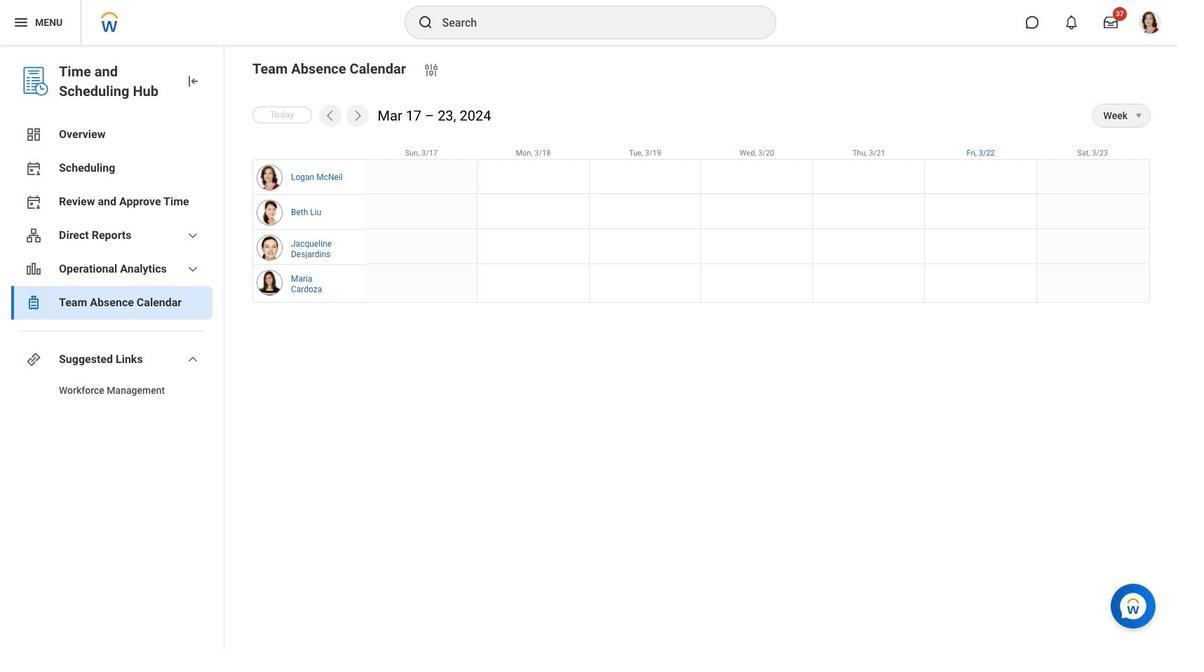 Task type: locate. For each thing, give the bounding box(es) containing it.
1 chevron down small image from the top
[[185, 227, 201, 244]]

calendar user solid image down dashboard icon
[[25, 160, 42, 177]]

0 vertical spatial chevron down small image
[[185, 227, 201, 244]]

chevron down small image
[[185, 227, 201, 244], [185, 261, 201, 278], [185, 352, 201, 368]]

chevron down small image for chart icon
[[185, 261, 201, 278]]

justify image
[[13, 14, 29, 31]]

2 chevron down small image from the top
[[185, 261, 201, 278]]

profile logan mcneil image
[[1140, 11, 1162, 37]]

chart image
[[25, 261, 42, 278]]

caret down image
[[1131, 110, 1148, 121]]

view team image
[[25, 227, 42, 244]]

navigation pane region
[[0, 45, 225, 652]]

2 vertical spatial chevron down small image
[[185, 352, 201, 368]]

0 vertical spatial calendar user solid image
[[25, 160, 42, 177]]

3 chevron down small image from the top
[[185, 352, 201, 368]]

calendar user solid image
[[25, 160, 42, 177], [25, 194, 42, 211]]

chevron down small image for "view team" icon
[[185, 227, 201, 244]]

time and scheduling hub element
[[59, 62, 173, 101]]

Search Workday  search field
[[442, 7, 747, 38]]

1 vertical spatial calendar user solid image
[[25, 194, 42, 211]]

change selection image
[[423, 62, 440, 79]]

calendar user solid image up "view team" icon
[[25, 194, 42, 211]]

1 vertical spatial chevron down small image
[[185, 261, 201, 278]]



Task type: vqa. For each thing, say whether or not it's contained in the screenshot.
the top team absence calendar
no



Task type: describe. For each thing, give the bounding box(es) containing it.
link image
[[25, 352, 42, 368]]

2 calendar user solid image from the top
[[25, 194, 42, 211]]

chevron left image
[[323, 109, 337, 123]]

chevron right image
[[351, 109, 365, 123]]

inbox large image
[[1104, 15, 1118, 29]]

search image
[[417, 14, 434, 31]]

dashboard image
[[25, 126, 42, 143]]

chevron down small image for link icon
[[185, 352, 201, 368]]

notifications large image
[[1065, 15, 1079, 29]]

task timeoff image
[[25, 295, 42, 312]]

transformation import image
[[185, 73, 201, 90]]

1 calendar user solid image from the top
[[25, 160, 42, 177]]



